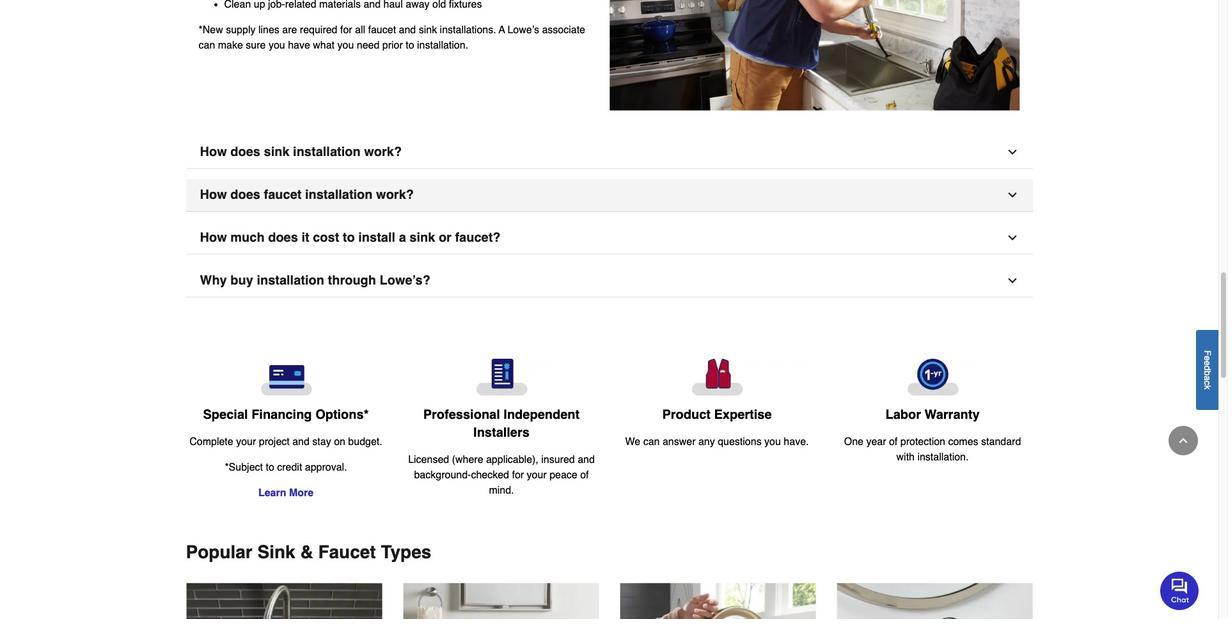 Task type: describe. For each thing, give the bounding box(es) containing it.
of inside licensed (where applicable), insured and background-checked for your peace of mind.
[[580, 470, 589, 481]]

popular
[[186, 542, 253, 563]]

all
[[355, 24, 365, 36]]

special financing options*
[[203, 408, 369, 422]]

*new
[[199, 24, 223, 36]]

a dark blue background check icon. image
[[404, 359, 599, 396]]

popular sink & faucet types
[[186, 542, 431, 563]]

licensed
[[408, 454, 449, 466]]

1 horizontal spatial you
[[337, 40, 354, 51]]

installation for sink
[[293, 145, 361, 159]]

why
[[200, 273, 227, 288]]

make
[[218, 40, 243, 51]]

chevron down image for how much does it cost to install a sink or faucet?
[[1006, 232, 1019, 245]]

mind.
[[489, 485, 514, 497]]

learn more
[[258, 488, 314, 499]]

how for how much does it cost to install a sink or faucet?
[[200, 230, 227, 245]]

sure
[[246, 40, 266, 51]]

0 horizontal spatial you
[[269, 40, 285, 51]]

work? for how does faucet installation work?
[[376, 188, 414, 202]]

professional
[[423, 408, 500, 422]]

one
[[844, 437, 864, 448]]

credit
[[277, 462, 302, 474]]

how much does it cost to install a sink or faucet?
[[200, 230, 501, 245]]

sink
[[257, 542, 295, 563]]

a blue 1-year labor warranty icon. image
[[835, 359, 1030, 396]]

chevron up image
[[1177, 434, 1190, 447]]

c
[[1203, 380, 1213, 385]]

chevron down image for how does faucet installation work?
[[1006, 189, 1019, 202]]

f
[[1203, 350, 1213, 356]]

comes
[[948, 437, 978, 448]]

have
[[288, 40, 310, 51]]

budget.
[[348, 437, 382, 448]]

or
[[439, 230, 452, 245]]

complete your project and stay on budget.
[[189, 437, 382, 448]]

a
[[499, 24, 505, 36]]

installation for faucet
[[305, 188, 373, 202]]

a lowe's red vest icon. image
[[620, 359, 815, 396]]

supply
[[226, 24, 256, 36]]

why buy installation through lowe's?
[[200, 273, 430, 288]]

how does faucet installation work? button
[[186, 179, 1033, 212]]

a dark blue credit card icon. image
[[188, 359, 383, 396]]

your inside licensed (where applicable), insured and background-checked for your peace of mind.
[[527, 470, 547, 481]]

cost
[[313, 230, 339, 245]]

&
[[300, 542, 313, 563]]

2 vertical spatial to
[[266, 462, 274, 474]]

how for how does sink installation work?
[[200, 145, 227, 159]]

lowe's?
[[380, 273, 430, 288]]

we can answer any questions you have.
[[625, 436, 809, 448]]

complete
[[189, 437, 233, 448]]

through
[[328, 273, 376, 288]]

required
[[300, 24, 337, 36]]

does for sink
[[230, 145, 260, 159]]

a person rinsing asparagus under a gold touch-on kitchen faucet. image
[[620, 583, 816, 619]]

f e e d b a c k
[[1203, 350, 1213, 389]]

k
[[1203, 385, 1213, 389]]

a white pedestal bathroom sink. image
[[403, 583, 599, 619]]

for inside *new supply lines are required for all faucet and sink installations. a lowe's associate can make sure you have what you need prior to installation.
[[340, 24, 352, 36]]

installation. inside one year of protection comes standard with installation.
[[918, 452, 969, 463]]

faucet inside *new supply lines are required for all faucet and sink installations. a lowe's associate can make sure you have what you need prior to installation.
[[368, 24, 396, 36]]

d
[[1203, 366, 1213, 371]]

types
[[381, 542, 431, 563]]

why buy installation through lowe's? button
[[186, 265, 1033, 298]]

learn
[[258, 488, 286, 499]]

we
[[625, 436, 640, 448]]

product
[[662, 408, 711, 422]]

1 vertical spatial can
[[643, 436, 660, 448]]

lowe's
[[508, 24, 539, 36]]

project
[[259, 437, 290, 448]]

more
[[289, 488, 314, 499]]

licensed (where applicable), insured and background-checked for your peace of mind.
[[408, 454, 595, 497]]

prior
[[382, 40, 403, 51]]

on
[[334, 437, 345, 448]]

how does sink installation work?
[[200, 145, 402, 159]]

faucet inside button
[[264, 188, 302, 202]]

peace
[[550, 470, 577, 481]]

much
[[230, 230, 265, 245]]

and inside *new supply lines are required for all faucet and sink installations. a lowe's associate can make sure you have what you need prior to installation.
[[399, 24, 416, 36]]

year
[[866, 437, 886, 448]]

checked
[[471, 470, 509, 481]]

how much does it cost to install a sink or faucet? button
[[186, 222, 1033, 255]]

sink inside 'button'
[[410, 230, 435, 245]]

what
[[313, 40, 335, 51]]

lines
[[258, 24, 279, 36]]

answer
[[663, 436, 696, 448]]

0 horizontal spatial and
[[292, 437, 310, 448]]

insured
[[541, 454, 575, 466]]

1 e from the top
[[1203, 356, 1213, 361]]

associate
[[542, 24, 585, 36]]



Task type: vqa. For each thing, say whether or not it's contained in the screenshot.
Garden
no



Task type: locate. For each thing, give the bounding box(es) containing it.
2 horizontal spatial to
[[406, 40, 414, 51]]

you down lines
[[269, 40, 285, 51]]

e
[[1203, 356, 1213, 361], [1203, 361, 1213, 366]]

how inside 'button'
[[200, 230, 227, 245]]

approval.
[[305, 462, 347, 474]]

standard
[[981, 437, 1021, 448]]

chevron down image
[[1006, 146, 1019, 159]]

0 vertical spatial can
[[199, 40, 215, 51]]

of right year
[[889, 437, 898, 448]]

and inside licensed (where applicable), insured and background-checked for your peace of mind.
[[578, 454, 595, 466]]

buy
[[230, 273, 253, 288]]

installers
[[473, 426, 530, 440]]

0 vertical spatial to
[[406, 40, 414, 51]]

can right the we
[[643, 436, 660, 448]]

labor
[[886, 408, 921, 422]]

to inside *new supply lines are required for all faucet and sink installations. a lowe's associate can make sure you have what you need prior to installation.
[[406, 40, 414, 51]]

work?
[[364, 145, 402, 159], [376, 188, 414, 202]]

2 e from the top
[[1203, 361, 1213, 366]]

a up k
[[1203, 376, 1213, 381]]

your up *subject
[[236, 437, 256, 448]]

2 vertical spatial and
[[578, 454, 595, 466]]

1 horizontal spatial and
[[399, 24, 416, 36]]

sink inside button
[[264, 145, 289, 159]]

can
[[199, 40, 215, 51], [643, 436, 660, 448]]

sink left or
[[410, 230, 435, 245]]

stay
[[312, 437, 331, 448]]

expertise
[[714, 408, 772, 422]]

0 vertical spatial sink
[[419, 24, 437, 36]]

warranty
[[925, 408, 980, 422]]

0 horizontal spatial of
[[580, 470, 589, 481]]

0 vertical spatial installation
[[293, 145, 361, 159]]

of right peace on the bottom left of the page
[[580, 470, 589, 481]]

2 horizontal spatial you
[[764, 436, 781, 448]]

1 horizontal spatial a
[[1203, 376, 1213, 381]]

1 horizontal spatial your
[[527, 470, 547, 481]]

how
[[200, 145, 227, 159], [200, 188, 227, 202], [200, 230, 227, 245]]

1 horizontal spatial of
[[889, 437, 898, 448]]

(where
[[452, 454, 483, 466]]

1 vertical spatial installation.
[[918, 452, 969, 463]]

financing
[[251, 408, 312, 422]]

1 vertical spatial and
[[292, 437, 310, 448]]

have.
[[784, 436, 809, 448]]

how for how does faucet installation work?
[[200, 188, 227, 202]]

faucet down how does sink installation work?
[[264, 188, 302, 202]]

protection
[[901, 437, 945, 448]]

a right install
[[399, 230, 406, 245]]

installations.
[[440, 24, 496, 36]]

0 vertical spatial your
[[236, 437, 256, 448]]

does
[[230, 145, 260, 159], [230, 188, 260, 202], [268, 230, 298, 245]]

installation. down the protection at the bottom right of page
[[918, 452, 969, 463]]

labor warranty
[[886, 408, 980, 422]]

and
[[399, 24, 416, 36], [292, 437, 310, 448], [578, 454, 595, 466]]

faucet
[[318, 542, 376, 563]]

your
[[236, 437, 256, 448], [527, 470, 547, 481]]

special
[[203, 408, 248, 422]]

3 chevron down image from the top
[[1006, 275, 1019, 287]]

sink inside *new supply lines are required for all faucet and sink installations. a lowe's associate can make sure you have what you need prior to installation.
[[419, 24, 437, 36]]

to right prior at left
[[406, 40, 414, 51]]

1 chevron down image from the top
[[1006, 189, 1019, 202]]

installation. inside *new supply lines are required for all faucet and sink installations. a lowe's associate can make sure you have what you need prior to installation.
[[417, 40, 468, 51]]

0 vertical spatial for
[[340, 24, 352, 36]]

to left credit
[[266, 462, 274, 474]]

0 horizontal spatial to
[[266, 462, 274, 474]]

for inside licensed (where applicable), insured and background-checked for your peace of mind.
[[512, 470, 524, 481]]

questions
[[718, 436, 762, 448]]

0 horizontal spatial for
[[340, 24, 352, 36]]

and left stay
[[292, 437, 310, 448]]

chevron down image for why buy installation through lowe's?
[[1006, 275, 1019, 287]]

installation.
[[417, 40, 468, 51], [918, 452, 969, 463]]

you
[[269, 40, 285, 51], [337, 40, 354, 51], [764, 436, 781, 448]]

installation up "how does faucet installation work?"
[[293, 145, 361, 159]]

installation inside button
[[257, 273, 324, 288]]

a black rectangular kitchen sink. image
[[186, 583, 382, 619]]

for left the all
[[340, 24, 352, 36]]

professional independent installers
[[423, 408, 580, 440]]

can inside *new supply lines are required for all faucet and sink installations. a lowe's associate can make sure you have what you need prior to installation.
[[199, 40, 215, 51]]

0 vertical spatial how
[[200, 145, 227, 159]]

for down "applicable),"
[[512, 470, 524, 481]]

0 horizontal spatial installation.
[[417, 40, 468, 51]]

faucet
[[368, 24, 396, 36], [264, 188, 302, 202]]

a two-handle black bathroom faucet on a white vanity top. image
[[836, 583, 1033, 619]]

1 vertical spatial faucet
[[264, 188, 302, 202]]

2 vertical spatial chevron down image
[[1006, 275, 1019, 287]]

*new supply lines are required for all faucet and sink installations. a lowe's associate can make sure you have what you need prior to installation.
[[199, 24, 585, 51]]

2 how from the top
[[200, 188, 227, 202]]

independent
[[504, 408, 580, 422]]

1 vertical spatial sink
[[264, 145, 289, 159]]

0 vertical spatial a
[[399, 230, 406, 245]]

0 vertical spatial and
[[399, 24, 416, 36]]

chevron down image inside how does faucet installation work? button
[[1006, 189, 1019, 202]]

product expertise
[[662, 408, 772, 422]]

1 horizontal spatial faucet
[[368, 24, 396, 36]]

1 vertical spatial chevron down image
[[1006, 232, 1019, 245]]

1 horizontal spatial for
[[512, 470, 524, 481]]

it
[[302, 230, 309, 245]]

0 horizontal spatial a
[[399, 230, 406, 245]]

does inside 'button'
[[268, 230, 298, 245]]

you right what
[[337, 40, 354, 51]]

3 how from the top
[[200, 230, 227, 245]]

are
[[282, 24, 297, 36]]

to inside the how much does it cost to install a sink or faucet? 'button'
[[343, 230, 355, 245]]

1 vertical spatial to
[[343, 230, 355, 245]]

with
[[897, 452, 915, 463]]

installation down it
[[257, 273, 324, 288]]

how does sink installation work? button
[[186, 136, 1033, 169]]

sink
[[419, 24, 437, 36], [264, 145, 289, 159], [410, 230, 435, 245]]

1 horizontal spatial can
[[643, 436, 660, 448]]

applicable),
[[486, 454, 538, 466]]

of inside one year of protection comes standard with installation.
[[889, 437, 898, 448]]

for
[[340, 24, 352, 36], [512, 470, 524, 481]]

work? for how does sink installation work?
[[364, 145, 402, 159]]

0 horizontal spatial your
[[236, 437, 256, 448]]

1 vertical spatial your
[[527, 470, 547, 481]]

faucet up prior at left
[[368, 24, 396, 36]]

learn more link
[[258, 488, 314, 499]]

sink up "how does faucet installation work?"
[[264, 145, 289, 159]]

1 horizontal spatial to
[[343, 230, 355, 245]]

0 vertical spatial installation.
[[417, 40, 468, 51]]

a inside 'button'
[[399, 230, 406, 245]]

one year of protection comes standard with installation.
[[844, 437, 1021, 463]]

to right cost
[[343, 230, 355, 245]]

1 vertical spatial installation
[[305, 188, 373, 202]]

how does faucet installation work?
[[200, 188, 414, 202]]

0 vertical spatial chevron down image
[[1006, 189, 1019, 202]]

installation
[[293, 145, 361, 159], [305, 188, 373, 202], [257, 273, 324, 288]]

0 vertical spatial of
[[889, 437, 898, 448]]

1 vertical spatial of
[[580, 470, 589, 481]]

0 horizontal spatial faucet
[[264, 188, 302, 202]]

1 horizontal spatial installation.
[[918, 452, 969, 463]]

background-
[[414, 470, 471, 481]]

0 vertical spatial work?
[[364, 145, 402, 159]]

0 vertical spatial does
[[230, 145, 260, 159]]

0 vertical spatial faucet
[[368, 24, 396, 36]]

0 horizontal spatial can
[[199, 40, 215, 51]]

can down "*new" on the left top
[[199, 40, 215, 51]]

chevron down image inside why buy installation through lowe's? button
[[1006, 275, 1019, 287]]

and up prior at left
[[399, 24, 416, 36]]

*subject
[[225, 462, 263, 474]]

you left have.
[[764, 436, 781, 448]]

f e e d b a c k button
[[1196, 330, 1219, 410]]

2 chevron down image from the top
[[1006, 232, 1019, 245]]

e up d
[[1203, 356, 1213, 361]]

b
[[1203, 371, 1213, 376]]

1 vertical spatial for
[[512, 470, 524, 481]]

does for faucet
[[230, 188, 260, 202]]

1 vertical spatial how
[[200, 188, 227, 202]]

installation. down installations.
[[417, 40, 468, 51]]

1 vertical spatial a
[[1203, 376, 1213, 381]]

and right insured
[[578, 454, 595, 466]]

chevron down image
[[1006, 189, 1019, 202], [1006, 232, 1019, 245], [1006, 275, 1019, 287]]

options*
[[315, 408, 369, 422]]

need
[[357, 40, 380, 51]]

faucet?
[[455, 230, 501, 245]]

2 vertical spatial does
[[268, 230, 298, 245]]

a inside button
[[1203, 376, 1213, 381]]

*subject to credit approval.
[[225, 462, 347, 474]]

install
[[358, 230, 395, 245]]

1 vertical spatial work?
[[376, 188, 414, 202]]

a man in a blue lowe's vest installing a faucet on a stainless sink in a kitchen. image
[[609, 0, 1020, 111]]

1 vertical spatial does
[[230, 188, 260, 202]]

a
[[399, 230, 406, 245], [1203, 376, 1213, 381]]

2 vertical spatial sink
[[410, 230, 435, 245]]

to
[[406, 40, 414, 51], [343, 230, 355, 245], [266, 462, 274, 474]]

your down insured
[[527, 470, 547, 481]]

any
[[698, 436, 715, 448]]

scroll to top element
[[1169, 426, 1198, 455]]

sink left installations.
[[419, 24, 437, 36]]

1 how from the top
[[200, 145, 227, 159]]

chevron down image inside the how much does it cost to install a sink or faucet? 'button'
[[1006, 232, 1019, 245]]

2 horizontal spatial and
[[578, 454, 595, 466]]

2 vertical spatial how
[[200, 230, 227, 245]]

2 vertical spatial installation
[[257, 273, 324, 288]]

chat invite button image
[[1160, 571, 1199, 610]]

e up b
[[1203, 361, 1213, 366]]

installation up how much does it cost to install a sink or faucet?
[[305, 188, 373, 202]]



